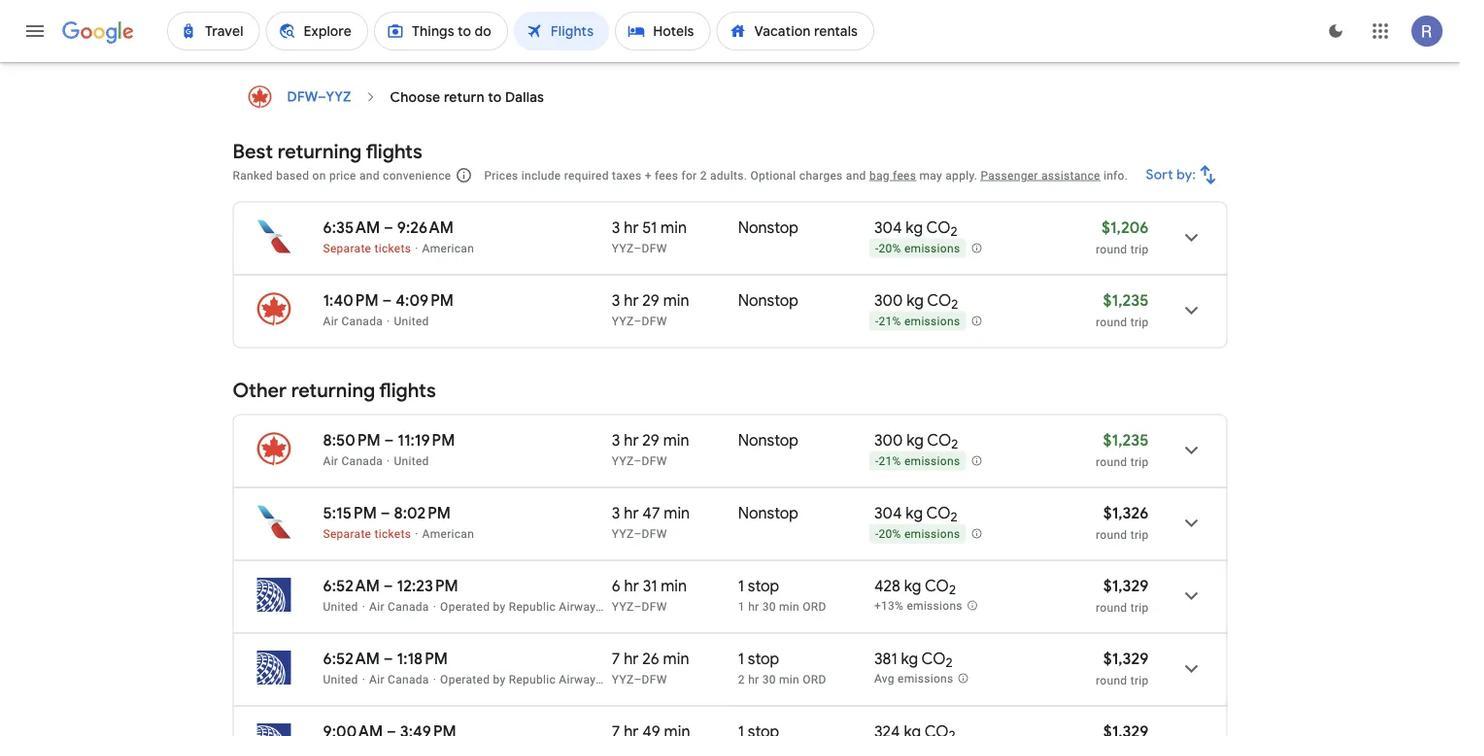 Task type: locate. For each thing, give the bounding box(es) containing it.
2 vertical spatial 1 stop flight. element
[[738, 722, 779, 736]]

to
[[488, 88, 502, 106]]

1 vertical spatial airways
[[559, 673, 602, 686]]

300 kg co 2 for 11:19 pm
[[874, 430, 958, 453]]

$1,235 round trip for 4:09 pm
[[1096, 290, 1149, 329]]

by for 12:23 pm
[[493, 600, 506, 613]]

airlines button
[[439, 0, 532, 30]]

–
[[318, 88, 326, 106], [384, 218, 393, 238], [634, 241, 642, 255], [382, 290, 392, 310], [634, 314, 642, 328], [384, 430, 394, 450], [634, 454, 642, 468], [381, 503, 390, 523], [634, 527, 642, 541], [384, 576, 393, 596], [634, 600, 642, 613], [384, 649, 393, 669], [634, 673, 642, 686]]

dfw inside 3 hr 47 min yyz – dfw
[[642, 527, 667, 541]]

1 vertical spatial 30
[[762, 673, 776, 686]]

30 inside 1 stop 2 hr 30 min ord
[[762, 673, 776, 686]]

0 vertical spatial 300 kg co 2
[[874, 290, 958, 313]]

min down 3 hr 51 min yyz – dfw
[[663, 290, 689, 310]]

2 300 kg co 2 from the top
[[874, 430, 958, 453]]

hr right the 7
[[624, 649, 639, 669]]

hr for 8:50 pm – 11:19 pm
[[624, 430, 639, 450]]

2 3 from the top
[[612, 290, 620, 310]]

flight details. leaves toronto pearson international airport at 8:50 pm on monday, january 1 and arrives at dallas/fort worth international airport at 11:19 pm on monday, january 1. image
[[1168, 427, 1215, 474]]

republic for 12:23 pm
[[509, 600, 556, 613]]

4 round from the top
[[1096, 528, 1127, 542]]

$1,329
[[1103, 576, 1149, 596], [1103, 649, 1149, 669]]

1 express from the top
[[670, 600, 713, 613]]

2 express from the top
[[670, 673, 713, 686]]

3 3 from the top
[[612, 430, 620, 450]]

$1,235 round trip left flight details. leaves toronto pearson international airport at 1:40 pm on monday, january 1 and arrives at dallas/fort worth international airport at 4:09 pm on monday, january 1. icon
[[1096, 290, 1149, 329]]

air down 6:52 am – 12:23 pm
[[369, 600, 385, 613]]

2 for 8:50 pm – 11:19 pm
[[951, 436, 958, 453]]

21%
[[879, 315, 901, 329], [879, 455, 901, 468]]

hr inside 7 hr 26 min yyz – dfw
[[624, 649, 639, 669]]

hr inside 3 hr 47 min yyz – dfw
[[624, 503, 639, 523]]

1 vertical spatial -20% emissions
[[875, 528, 960, 541]]

0 vertical spatial operated
[[440, 600, 490, 613]]

5:15 pm – 8:02 pm
[[323, 503, 451, 523]]

 image down '1:18 pm' text field
[[433, 673, 436, 686]]

$1,329 round trip for 428
[[1096, 576, 1149, 614]]

- for 8:02 pm
[[875, 528, 879, 541]]

Departure time: 6:52 AM. text field
[[323, 576, 380, 596]]

4:09 pm
[[396, 290, 454, 310]]

– left 11:19 pm "text box"
[[384, 430, 394, 450]]

1 vertical spatial operated
[[440, 673, 490, 686]]

hr left 47 at the bottom of page
[[624, 503, 639, 523]]

0 vertical spatial $1,235 round trip
[[1096, 290, 1149, 329]]

1 vertical spatial express
[[670, 673, 713, 686]]

min inside 6 hr 31 min yyz – dfw
[[661, 576, 687, 596]]

nonstop
[[738, 218, 799, 238], [738, 290, 799, 310], [738, 430, 799, 450], [738, 503, 799, 523]]

0 horizontal spatial fees
[[655, 169, 678, 182]]

yyz inside 6 hr 31 min yyz – dfw
[[612, 600, 634, 613]]

0 vertical spatial separate
[[323, 241, 371, 255]]

2 trip from the top
[[1130, 315, 1149, 329]]

leaves toronto pearson international airport at 6:52 am on monday, january 1 and arrives at dallas/fort worth international airport at 1:18 pm on monday, january 1. element
[[323, 649, 448, 669]]

1 stop flight. element for 7 hr 26 min
[[738, 649, 779, 672]]

- for 9:26 am
[[875, 242, 879, 256]]

3 inside 3 hr 47 min yyz – dfw
[[612, 503, 620, 523]]

stop up layover (1 of 1) is a 2 hr 30 min layover at o'hare international airport in chicago. element
[[748, 649, 779, 669]]

total duration 3 hr 29 min. element
[[612, 290, 738, 313], [612, 430, 738, 453]]

+
[[645, 169, 652, 182]]

and left the bag
[[846, 169, 866, 182]]

2 tickets from the top
[[375, 527, 411, 541]]

0 vertical spatial stop
[[748, 576, 779, 596]]

ord inside 1 stop 2 hr 30 min ord
[[803, 673, 826, 686]]

2 and from the left
[[846, 169, 866, 182]]

round down $1,329 text field
[[1096, 601, 1127, 614]]

3 hr 29 min yyz – dfw up 47 at the bottom of page
[[612, 430, 689, 468]]

by
[[493, 600, 506, 613], [493, 673, 506, 686]]

0 vertical spatial american
[[422, 241, 474, 255]]

2 30 from the top
[[762, 673, 776, 686]]

0 vertical spatial republic
[[509, 600, 556, 613]]

2 nonstop from the top
[[738, 290, 799, 310]]

3 up 3 hr 47 min yyz – dfw
[[612, 430, 620, 450]]

co inside 381 kg co 2
[[922, 649, 946, 669]]

hr up 1 stop 2 hr 30 min ord
[[748, 600, 759, 613]]

1 airways from the top
[[559, 600, 602, 613]]

trip inside $1,206 round trip
[[1130, 242, 1149, 256]]

– down total duration 7 hr 26 min. element
[[634, 673, 642, 686]]

0 vertical spatial operated by republic airways dba united express
[[440, 600, 713, 613]]

2 for 5:15 pm – 8:02 pm
[[951, 509, 958, 526]]

2 for 6:52 am – 1:18 pm
[[946, 655, 953, 671]]

separate down the 5:15 pm
[[323, 527, 371, 541]]

0 vertical spatial 1 stop flight. element
[[738, 576, 779, 599]]

trip down $1,235 text field
[[1130, 455, 1149, 469]]

hr for 6:52 am – 1:18 pm
[[624, 649, 639, 669]]

operated by republic airways dba united express
[[440, 600, 713, 613], [440, 673, 713, 686]]

1 vertical spatial 1
[[738, 600, 745, 613]]

min inside 1 stop 2 hr 30 min ord
[[779, 673, 800, 686]]

6
[[612, 576, 621, 596]]

co inside 428 kg co 2
[[925, 576, 949, 596]]

1 vertical spatial 304
[[874, 503, 902, 523]]

stop inside "1 stop 1 hr 30 min ord"
[[748, 576, 779, 596]]

0 vertical spatial separate tickets
[[323, 241, 411, 255]]

united down 11:19 pm
[[394, 454, 429, 468]]

1 vertical spatial ord
[[803, 673, 826, 686]]

hr up 3 hr 47 min yyz – dfw
[[624, 430, 639, 450]]

6 round from the top
[[1096, 674, 1127, 687]]

kg for 8:02 pm
[[906, 503, 923, 523]]

yyz for 5:15 pm – 8:02 pm
[[612, 527, 634, 541]]

2 304 from the top
[[874, 503, 902, 523]]

united down 26
[[632, 673, 667, 686]]

1 dba from the top
[[605, 600, 629, 613]]

co for 6:35 am – 9:26 am
[[926, 218, 951, 238]]

nonstop flight. element for 9:26 am
[[738, 218, 799, 240]]

2 total duration 3 hr 29 min. element from the top
[[612, 430, 738, 453]]

ord for 381
[[803, 673, 826, 686]]

yyz
[[326, 88, 351, 106], [612, 241, 634, 255], [612, 314, 634, 328], [612, 454, 634, 468], [612, 527, 634, 541], [612, 600, 634, 613], [612, 673, 634, 686]]

Arrival time: 1:18 PM. text field
[[397, 649, 448, 669]]

based
[[276, 169, 309, 182]]

hr right 6
[[624, 576, 639, 596]]

trip for 9:26 am
[[1130, 242, 1149, 256]]

2 $1,235 round trip from the top
[[1096, 430, 1149, 469]]

leaves toronto pearson international airport at 9:00 am on monday, january 1 and arrives at dallas/fort worth international airport at 3:49 pm on monday, january 1. element
[[323, 722, 456, 736]]

airways
[[559, 600, 602, 613], [559, 673, 602, 686]]

0 vertical spatial airways
[[559, 600, 602, 613]]

2 $1,235 from the top
[[1103, 430, 1149, 450]]

51
[[642, 218, 657, 238]]

total duration 7 hr 49 min. element
[[612, 722, 738, 736]]

7
[[612, 649, 620, 669]]

1 21% from the top
[[879, 315, 901, 329]]

choose
[[390, 88, 440, 106]]

3 left 47 at the bottom of page
[[612, 503, 620, 523]]

fees
[[655, 169, 678, 182], [893, 169, 916, 182]]

6:52 am up departure time: 6:52 am. text box
[[323, 576, 380, 596]]

total duration 6 hr 31 min. element
[[612, 576, 738, 599]]

3 hr 29 min yyz – dfw down 3 hr 51 min yyz – dfw
[[612, 290, 689, 328]]

1 3 from the top
[[612, 218, 620, 238]]

leaves toronto pearson international airport at 6:52 am on monday, january 1 and arrives at dallas/fort worth international airport at 12:23 pm on monday, january 1. element
[[323, 576, 458, 596]]

None search field
[[233, 0, 1227, 62]]

express for 7 hr 26 min
[[670, 673, 713, 686]]

min for 9:26 am
[[661, 218, 687, 238]]

adults.
[[710, 169, 747, 182]]

1 vertical spatial stop
[[748, 649, 779, 669]]

yyz for 6:35 am – 9:26 am
[[612, 241, 634, 255]]

2 vertical spatial 1
[[738, 649, 744, 669]]

0 vertical spatial 304 kg co 2
[[874, 218, 958, 240]]

 image down arrival time: 12:23 pm. text field
[[433, 600, 436, 613]]

kg inside 381 kg co 2
[[901, 649, 918, 669]]

2 ord from the top
[[803, 673, 826, 686]]

total duration 7 hr 26 min. element
[[612, 649, 738, 672]]

stop inside 1 stop 2 hr 30 min ord
[[748, 649, 779, 669]]

separate for 6:35 am
[[323, 241, 371, 255]]

flight details. leaves toronto pearson international airport at 5:15 pm on monday, january 1 and arrives at dallas/fort worth international airport at 8:02 pm on monday, january 1. image
[[1168, 500, 1215, 546]]

2 -21% emissions from the top
[[875, 455, 960, 468]]

-20% emissions down may
[[875, 242, 960, 256]]

1 vertical spatial separate tickets
[[323, 527, 411, 541]]

0 vertical spatial 1
[[738, 576, 744, 596]]

Arrival time: 9:26 AM. text field
[[397, 218, 454, 238]]

dba
[[605, 600, 629, 613], [605, 673, 629, 686]]

0 vertical spatial dba
[[605, 600, 629, 613]]

hr for 5:15 pm – 8:02 pm
[[624, 503, 639, 523]]

best returning flights
[[233, 139, 422, 164]]

1 stop from the top
[[748, 576, 779, 596]]

flights up convenience
[[366, 139, 422, 164]]

operated by republic airways dba united express down the 7
[[440, 673, 713, 686]]

– down total duration 3 hr 51 min. element
[[634, 241, 642, 255]]

4 nonstop flight. element from the top
[[738, 503, 799, 526]]

3 for 4:09 pm
[[612, 290, 620, 310]]

min inside 3 hr 51 min yyz – dfw
[[661, 218, 687, 238]]

– left the 9:26 am
[[384, 218, 393, 238]]

operated by republic airways dba united express for 6
[[440, 600, 713, 613]]

min inside 7 hr 26 min yyz – dfw
[[663, 649, 689, 669]]

3 down 3 hr 51 min yyz – dfw
[[612, 290, 620, 310]]

for
[[681, 169, 697, 182]]

1 304 from the top
[[874, 218, 902, 238]]

29 up 47 at the bottom of page
[[642, 430, 659, 450]]

yyz down 3 hr 51 min yyz – dfw
[[612, 314, 634, 328]]

30
[[762, 600, 776, 613], [762, 673, 776, 686]]

2 operated from the top
[[440, 673, 490, 686]]

hr down 3 hr 51 min yyz – dfw
[[624, 290, 639, 310]]

2 300 from the top
[[874, 430, 903, 450]]

1 ord from the top
[[803, 600, 826, 613]]

3 hr 29 min yyz – dfw for 11:19 pm
[[612, 430, 689, 468]]

hr inside 6 hr 31 min yyz – dfw
[[624, 576, 639, 596]]

kg
[[906, 218, 923, 238], [907, 290, 924, 310], [907, 430, 924, 450], [906, 503, 923, 523], [904, 576, 921, 596], [901, 649, 918, 669]]

1 1 stop flight. element from the top
[[738, 576, 779, 599]]

1 vertical spatial dba
[[605, 673, 629, 686]]

1 vertical spatial $1,329 round trip
[[1096, 649, 1149, 687]]

ord inside "1 stop 1 hr 30 min ord"
[[803, 600, 826, 613]]

1 nonstop from the top
[[738, 218, 799, 238]]

Arrival time: 12:23 PM. text field
[[397, 576, 458, 596]]

1 vertical spatial 29
[[642, 430, 659, 450]]

1 vertical spatial by
[[493, 673, 506, 686]]

304 down bag fees button
[[874, 218, 902, 238]]

return
[[444, 88, 485, 106]]

trip inside $1,326 round trip
[[1130, 528, 1149, 542]]

co for 8:50 pm – 11:19 pm
[[927, 430, 951, 450]]

1 vertical spatial $1,235 round trip
[[1096, 430, 1149, 469]]

5 trip from the top
[[1130, 601, 1149, 614]]

kg for 11:19 pm
[[907, 430, 924, 450]]

1 $1,329 round trip from the top
[[1096, 576, 1149, 614]]

 image
[[362, 600, 365, 613]]

$1,235 for 1:40 pm – 4:09 pm
[[1103, 290, 1149, 310]]

0 vertical spatial 304
[[874, 218, 902, 238]]

yyz down 6
[[612, 600, 634, 613]]

1 6:52 am from the top
[[323, 576, 380, 596]]

2 6:52 am from the top
[[323, 649, 380, 669]]

2 - from the top
[[875, 315, 879, 329]]

1 horizontal spatial and
[[846, 169, 866, 182]]

2 21% from the top
[[879, 455, 901, 468]]

dfw inside 3 hr 51 min yyz – dfw
[[642, 241, 667, 255]]

0 vertical spatial 30
[[762, 600, 776, 613]]

31
[[643, 576, 657, 596]]

1326 US dollars text field
[[1103, 503, 1149, 523]]

2 20% from the top
[[879, 528, 901, 541]]

united
[[394, 314, 429, 328], [394, 454, 429, 468], [323, 600, 358, 613], [632, 600, 667, 613], [323, 673, 358, 686], [632, 673, 667, 686]]

0 vertical spatial returning
[[278, 139, 362, 164]]

1 vertical spatial total duration 3 hr 29 min. element
[[612, 430, 738, 453]]

1 vertical spatial -21% emissions
[[875, 455, 960, 468]]

kg for 1:18 pm
[[901, 649, 918, 669]]

nonstop flight. element
[[738, 218, 799, 240], [738, 290, 799, 313], [738, 430, 799, 453], [738, 503, 799, 526]]

304 kg co 2
[[874, 218, 958, 240], [874, 503, 958, 526]]

all filters
[[270, 6, 327, 23]]

6:35 am
[[323, 218, 380, 238]]

2 separate from the top
[[323, 527, 371, 541]]

2 republic from the top
[[509, 673, 556, 686]]

american down 8:02 pm text box
[[422, 527, 474, 541]]

$1,329 round trip up $1,329 text box
[[1096, 576, 1149, 614]]

1 vertical spatial operated by republic airways dba united express
[[440, 673, 713, 686]]

8:50 pm
[[323, 430, 381, 450]]

$1,235
[[1103, 290, 1149, 310], [1103, 430, 1149, 450]]

min
[[661, 218, 687, 238], [663, 290, 689, 310], [663, 430, 689, 450], [664, 503, 690, 523], [661, 576, 687, 596], [779, 600, 800, 613], [663, 649, 689, 669], [779, 673, 800, 686]]

3 1 from the top
[[738, 649, 744, 669]]

and right price
[[359, 169, 380, 182]]

1 by from the top
[[493, 600, 506, 613]]

ranked based on price and convenience
[[233, 169, 451, 182]]

0 vertical spatial -21% emissions
[[875, 315, 960, 329]]

-
[[875, 242, 879, 256], [875, 315, 879, 329], [875, 455, 879, 468], [875, 528, 879, 541]]

1 29 from the top
[[642, 290, 659, 310]]

1 vertical spatial 20%
[[879, 528, 901, 541]]

air canada down the departure time: 8:50 pm. text box
[[323, 454, 383, 468]]

2 round from the top
[[1096, 315, 1127, 329]]

0 vertical spatial $1,329 round trip
[[1096, 576, 1149, 614]]

emissions
[[811, 6, 875, 23]]

3 round from the top
[[1096, 455, 1127, 469]]

hr left 51
[[624, 218, 639, 238]]

1:40 pm – 4:09 pm
[[323, 290, 454, 310]]

dfw down 3 hr 51 min yyz – dfw
[[642, 314, 667, 328]]

trip down $1,206 at the right
[[1130, 242, 1149, 256]]

0 vertical spatial flights
[[366, 139, 422, 164]]

Arrival time: 11:19 PM. text field
[[398, 430, 455, 450]]

1 vertical spatial american
[[422, 527, 474, 541]]

1 vertical spatial returning
[[291, 378, 375, 403]]

0 horizontal spatial and
[[359, 169, 380, 182]]

co for 6:52 am – 12:23 pm
[[925, 576, 949, 596]]

dfw inside 6 hr 31 min yyz – dfw
[[642, 600, 667, 613]]

1 stop flight. element down layover (1 of 1) is a 1 hr 30 min layover at o'hare international airport in chicago. element
[[738, 649, 779, 672]]

30 inside "1 stop 1 hr 30 min ord"
[[762, 600, 776, 613]]

3 1 stop flight. element from the top
[[738, 722, 779, 736]]

sort
[[1146, 166, 1173, 184]]

300 kg co 2 for 4:09 pm
[[874, 290, 958, 313]]

kg inside 428 kg co 2
[[904, 576, 921, 596]]

3 for 8:02 pm
[[612, 503, 620, 523]]

fees right the bag
[[893, 169, 916, 182]]

kg for 9:26 am
[[906, 218, 923, 238]]

all
[[270, 6, 286, 23]]

yyz up 3 hr 47 min yyz – dfw
[[612, 454, 634, 468]]

avg emissions
[[874, 672, 953, 686]]

– inside 7 hr 26 min yyz – dfw
[[634, 673, 642, 686]]

stop
[[748, 576, 779, 596], [748, 649, 779, 669]]

min for 4:09 pm
[[663, 290, 689, 310]]

separate tickets down the 6:35 am
[[323, 241, 411, 255]]

1 - from the top
[[875, 242, 879, 256]]

dba down 6
[[605, 600, 629, 613]]

2 inside 428 kg co 2
[[949, 582, 956, 599]]

air canada
[[323, 314, 383, 328], [323, 454, 383, 468], [369, 600, 429, 613], [369, 673, 429, 686]]

dfw up 47 at the bottom of page
[[642, 454, 667, 468]]

american
[[422, 241, 474, 255], [422, 527, 474, 541]]

1 vertical spatial 6:52 am
[[323, 649, 380, 669]]

0 vertical spatial tickets
[[375, 241, 411, 255]]

1 vertical spatial flights
[[379, 378, 436, 403]]

1 separate from the top
[[323, 241, 371, 255]]

1 vertical spatial separate
[[323, 527, 371, 541]]

2 $1,329 from the top
[[1103, 649, 1149, 669]]

- for 4:09 pm
[[875, 315, 879, 329]]

yyz inside 7 hr 26 min yyz – dfw
[[612, 673, 634, 686]]

price
[[329, 169, 356, 182]]

1 304 kg co 2 from the top
[[874, 218, 958, 240]]

dfw – yyz
[[287, 88, 351, 106]]

operated
[[440, 600, 490, 613], [440, 673, 490, 686]]

1329 US dollars text field
[[1103, 576, 1149, 596]]

dfw down 47 at the bottom of page
[[642, 527, 667, 541]]

min down layover (1 of 1) is a 1 hr 30 min layover at o'hare international airport in chicago. element
[[779, 673, 800, 686]]

stop up layover (1 of 1) is a 1 hr 30 min layover at o'hare international airport in chicago. element
[[748, 576, 779, 596]]

dba for 6
[[605, 600, 629, 613]]

29 for 1:40 pm – 4:09 pm
[[642, 290, 659, 310]]

– inside 3 hr 47 min yyz – dfw
[[634, 527, 642, 541]]

leaves toronto pearson international airport at 1:40 pm on monday, january 1 and arrives at dallas/fort worth international airport at 4:09 pm on monday, january 1. element
[[323, 290, 454, 310]]

1 up layover (1 of 1) is a 1 hr 30 min layover at o'hare international airport in chicago. element
[[738, 576, 744, 596]]

1 republic from the top
[[509, 600, 556, 613]]

total duration 3 hr 29 min. element up the total duration 3 hr 47 min. 'element'
[[612, 430, 738, 453]]

2 nonstop flight. element from the top
[[738, 290, 799, 313]]

main menu image
[[23, 19, 47, 43]]

6:35 am – 9:26 am
[[323, 218, 454, 238]]

1 vertical spatial 21%
[[879, 455, 901, 468]]

1329 US dollars text field
[[1103, 649, 1149, 669]]

0 vertical spatial express
[[670, 600, 713, 613]]

Departure time: 9:00 AM. text field
[[323, 722, 383, 736]]

0 vertical spatial ord
[[803, 600, 826, 613]]

0 vertical spatial 3 hr 29 min yyz – dfw
[[612, 290, 689, 328]]

2 -20% emissions from the top
[[875, 528, 960, 541]]

canada down leaves toronto pearson international airport at 6:52 am on monday, january 1 and arrives at dallas/fort worth international airport at 12:23 pm on monday, january 1. element at the left bottom of page
[[388, 600, 429, 613]]

1 vertical spatial 304 kg co 2
[[874, 503, 958, 526]]

2 american from the top
[[422, 527, 474, 541]]

4 3 from the top
[[612, 503, 620, 523]]

Arrival time: 8:02 PM. text field
[[394, 503, 451, 523]]

2 stop from the top
[[748, 649, 779, 669]]

min inside 3 hr 47 min yyz – dfw
[[664, 503, 690, 523]]

1 round from the top
[[1096, 242, 1127, 256]]

1 300 from the top
[[874, 290, 903, 310]]

total duration 3 hr 51 min. element
[[612, 218, 738, 240]]

1 vertical spatial tickets
[[375, 527, 411, 541]]

tickets down leaves toronto pearson international airport at 6:35 am on monday, january 1 and arrives at dallas/fort worth international airport at 9:26 am on monday, january 1. element
[[375, 241, 411, 255]]

0 vertical spatial 20%
[[879, 242, 901, 256]]

1 tickets from the top
[[375, 241, 411, 255]]

20%
[[879, 242, 901, 256], [879, 528, 901, 541]]

flights up 8:50 pm – 11:19 pm
[[379, 378, 436, 403]]

0 vertical spatial 6:52 am
[[323, 576, 380, 596]]

flight details. leaves toronto pearson international airport at 1:40 pm on monday, january 1 and arrives at dallas/fort worth international airport at 4:09 pm on monday, january 1. image
[[1168, 287, 1215, 334]]

4 - from the top
[[875, 528, 879, 541]]

1 stop flight. element
[[738, 576, 779, 599], [738, 649, 779, 672], [738, 722, 779, 736]]

2 304 kg co 2 from the top
[[874, 503, 958, 526]]

1 -21% emissions from the top
[[875, 315, 960, 329]]

$1,329 round trip for 381
[[1096, 649, 1149, 687]]

304 kg co 2 down may
[[874, 218, 958, 240]]

3 trip from the top
[[1130, 455, 1149, 469]]

canada down 1:40 pm
[[341, 314, 383, 328]]

3 nonstop from the top
[[738, 430, 799, 450]]

8:02 pm
[[394, 503, 451, 523]]

6:52 am up departure time: 9:00 am. 'text box'
[[323, 649, 380, 669]]

1 fees from the left
[[655, 169, 678, 182]]

1 separate tickets from the top
[[323, 241, 411, 255]]

yyz for 6:52 am – 1:18 pm
[[612, 673, 634, 686]]

Departure time: 6:35 AM. text field
[[323, 218, 380, 238]]

yyz down total duration 3 hr 51 min. element
[[612, 241, 634, 255]]

304 kg co 2 for $1,206
[[874, 218, 958, 240]]

airways left 7 hr 26 min yyz – dfw
[[559, 673, 602, 686]]

2 1 stop flight. element from the top
[[738, 649, 779, 672]]

1 -20% emissions from the top
[[875, 242, 960, 256]]

flights
[[366, 139, 422, 164], [379, 378, 436, 403]]

– up 3 hr 47 min yyz – dfw
[[634, 454, 642, 468]]

main content
[[233, 78, 1227, 736]]

emissions for 8:02 pm
[[904, 528, 960, 541]]

$1,235 round trip
[[1096, 290, 1149, 329], [1096, 430, 1149, 469]]

1 up layover (1 of 1) is a 2 hr 30 min layover at o'hare international airport in chicago. element
[[738, 649, 744, 669]]

1 operated from the top
[[440, 600, 490, 613]]

hr inside 3 hr 51 min yyz – dfw
[[624, 218, 639, 238]]

fees right the + on the top left of page
[[655, 169, 678, 182]]

passenger assistance button
[[981, 169, 1100, 182]]

airways left 6 hr 31 min yyz – dfw
[[559, 600, 602, 613]]

express down total duration 6 hr 31 min. element
[[670, 600, 713, 613]]

1 vertical spatial 300
[[874, 430, 903, 450]]

1 3 hr 29 min yyz – dfw from the top
[[612, 290, 689, 328]]

round inside $1,326 round trip
[[1096, 528, 1127, 542]]

min right 47 at the bottom of page
[[664, 503, 690, 523]]

$1,235 for 8:50 pm – 11:19 pm
[[1103, 430, 1149, 450]]

min up 1 stop 2 hr 30 min ord
[[779, 600, 800, 613]]

trip down $1,329 text field
[[1130, 601, 1149, 614]]

1 vertical spatial 3 hr 29 min yyz – dfw
[[612, 430, 689, 468]]

1 total duration 3 hr 29 min. element from the top
[[612, 290, 738, 313]]

round for 11:19 pm
[[1096, 455, 1127, 469]]

2 by from the top
[[493, 673, 506, 686]]

other returning flights
[[233, 378, 436, 403]]

1 300 kg co 2 from the top
[[874, 290, 958, 313]]

3 - from the top
[[875, 455, 879, 468]]

yyz for 8:50 pm – 11:19 pm
[[612, 454, 634, 468]]

returning up on
[[278, 139, 362, 164]]

united down 31
[[632, 600, 667, 613]]

trip down $1,235 text box
[[1130, 315, 1149, 329]]

2 $1,329 round trip from the top
[[1096, 649, 1149, 687]]

0 vertical spatial total duration 3 hr 29 min. element
[[612, 290, 738, 313]]

2 3 hr 29 min yyz – dfw from the top
[[612, 430, 689, 468]]

2 fees from the left
[[893, 169, 916, 182]]

operated down 12:23 pm
[[440, 600, 490, 613]]

Departure time: 6:52 AM. text field
[[323, 649, 380, 669]]

1 horizontal spatial fees
[[893, 169, 916, 182]]

returning for other
[[291, 378, 375, 403]]

304 for 3 hr 51 min
[[874, 218, 902, 238]]

leaves toronto pearson international airport at 6:35 am on monday, january 1 and arrives at dallas/fort worth international airport at 9:26 am on monday, january 1. element
[[323, 218, 454, 238]]

and
[[359, 169, 380, 182], [846, 169, 866, 182]]

2 dba from the top
[[605, 673, 629, 686]]

hr
[[624, 218, 639, 238], [624, 290, 639, 310], [624, 430, 639, 450], [624, 503, 639, 523], [624, 576, 639, 596], [748, 600, 759, 613], [624, 649, 639, 669], [748, 673, 759, 686]]

300
[[874, 290, 903, 310], [874, 430, 903, 450]]

1 american from the top
[[422, 241, 474, 255]]

1 inside 1 stop 2 hr 30 min ord
[[738, 649, 744, 669]]

total duration 3 hr 29 min. element down 3 hr 51 min yyz – dfw
[[612, 290, 738, 313]]

dfw down 51
[[642, 241, 667, 255]]

airways for 6 hr 31 min
[[559, 600, 602, 613]]

round inside $1,206 round trip
[[1096, 242, 1127, 256]]

1
[[738, 576, 744, 596], [738, 600, 745, 613], [738, 649, 744, 669]]

express
[[670, 600, 713, 613], [670, 673, 713, 686]]

6:52 am for 6:52 am – 12:23 pm
[[323, 576, 380, 596]]

1 vertical spatial 1 stop flight. element
[[738, 649, 779, 672]]

express down total duration 7 hr 26 min. element
[[670, 673, 713, 686]]

airways for 7 hr 26 min
[[559, 673, 602, 686]]

1 trip from the top
[[1130, 242, 1149, 256]]

tickets
[[375, 241, 411, 255], [375, 527, 411, 541]]

2 operated by republic airways dba united express from the top
[[440, 673, 713, 686]]

ord
[[803, 600, 826, 613], [803, 673, 826, 686]]

$1,235 round trip for 11:19 pm
[[1096, 430, 1149, 469]]

stop for 6 hr 31 min
[[748, 576, 779, 596]]

dfw for 6:52 am – 12:23 pm
[[642, 600, 667, 613]]

1 1 from the top
[[738, 576, 744, 596]]

0 vertical spatial 21%
[[879, 315, 901, 329]]

hr down layover (1 of 1) is a 1 hr 30 min layover at o'hare international airport in chicago. element
[[748, 673, 759, 686]]

 image
[[433, 600, 436, 613], [362, 673, 365, 686], [433, 673, 436, 686]]

21% for 11:19 pm
[[879, 455, 901, 468]]

2 separate tickets from the top
[[323, 527, 411, 541]]

by for 1:18 pm
[[493, 673, 506, 686]]

12:23 pm
[[397, 576, 458, 596]]

0 vertical spatial 300
[[874, 290, 903, 310]]

0 vertical spatial by
[[493, 600, 506, 613]]

4 nonstop from the top
[[738, 503, 799, 523]]

learn more about ranking image
[[455, 167, 472, 184]]

4 trip from the top
[[1130, 528, 1149, 542]]

1 30 from the top
[[762, 600, 776, 613]]

round down $1,206 at the right
[[1096, 242, 1127, 256]]

ord up 1 stop 2 hr 30 min ord
[[803, 600, 826, 613]]

3
[[612, 218, 620, 238], [612, 290, 620, 310], [612, 430, 620, 450], [612, 503, 620, 523]]

2 for 6:35 am – 9:26 am
[[951, 224, 958, 240]]

bags button
[[540, 0, 616, 30]]

0 vertical spatial 29
[[642, 290, 659, 310]]

2 airways from the top
[[559, 673, 602, 686]]

1 nonstop flight. element from the top
[[738, 218, 799, 240]]

$1,235 down $1,206 round trip on the top right of the page
[[1103, 290, 1149, 310]]

dfw for 6:52 am – 1:18 pm
[[642, 673, 667, 686]]

1 vertical spatial $1,235
[[1103, 430, 1149, 450]]

$1,329 for 428
[[1103, 576, 1149, 596]]

dfw down 31
[[642, 600, 667, 613]]

dfw for 1:40 pm – 4:09 pm
[[642, 314, 667, 328]]

6 hr 31 min yyz – dfw
[[612, 576, 687, 613]]

ord left avg
[[803, 673, 826, 686]]

5 round from the top
[[1096, 601, 1127, 614]]

0 vertical spatial -20% emissions
[[875, 242, 960, 256]]

1 stop flight. element for 6 hr 31 min
[[738, 576, 779, 599]]

-21% emissions for 11:19 pm
[[875, 455, 960, 468]]

-21% emissions for 4:09 pm
[[875, 315, 960, 329]]

2 inside 381 kg co 2
[[946, 655, 953, 671]]

1 for 6 hr 31 min
[[738, 576, 744, 596]]

3 nonstop flight. element from the top
[[738, 430, 799, 453]]

yyz inside 3 hr 51 min yyz – dfw
[[612, 241, 634, 255]]

1 vertical spatial republic
[[509, 673, 556, 686]]

min right 31
[[661, 576, 687, 596]]

round down $1,235 text field
[[1096, 455, 1127, 469]]

0 vertical spatial $1,235
[[1103, 290, 1149, 310]]

separate tickets
[[323, 241, 411, 255], [323, 527, 411, 541]]

1 and from the left
[[359, 169, 380, 182]]

1 operated by republic airways dba united express from the top
[[440, 600, 713, 613]]

1 $1,235 round trip from the top
[[1096, 290, 1149, 329]]

1 $1,329 from the top
[[1103, 576, 1149, 596]]

3 inside 3 hr 51 min yyz – dfw
[[612, 218, 620, 238]]

1 $1,235 from the top
[[1103, 290, 1149, 310]]

0 vertical spatial $1,329
[[1103, 576, 1149, 596]]

operated down '1:18 pm' text field
[[440, 673, 490, 686]]

canada down the departure time: 8:50 pm. text box
[[341, 454, 383, 468]]

yyz inside 3 hr 47 min yyz – dfw
[[612, 527, 634, 541]]

min right 26
[[663, 649, 689, 669]]

304 kg co 2 up 428 kg co 2
[[874, 503, 958, 526]]

1 vertical spatial $1,329
[[1103, 649, 1149, 669]]

6 trip from the top
[[1130, 674, 1149, 687]]

1 vertical spatial 300 kg co 2
[[874, 430, 958, 453]]

sort by: button
[[1138, 152, 1227, 198]]

2 29 from the top
[[642, 430, 659, 450]]

1 20% from the top
[[879, 242, 901, 256]]

9:26 am
[[397, 218, 454, 238]]

dfw inside 7 hr 26 min yyz – dfw
[[642, 673, 667, 686]]

operated by republic airways dba united express down 6
[[440, 600, 713, 613]]

round
[[1096, 242, 1127, 256], [1096, 315, 1127, 329], [1096, 455, 1127, 469], [1096, 528, 1127, 542], [1096, 601, 1127, 614], [1096, 674, 1127, 687]]



Task type: vqa. For each thing, say whether or not it's contained in the screenshot.
middle 945
no



Task type: describe. For each thing, give the bounding box(es) containing it.
include
[[521, 169, 561, 182]]

 image for 1:18 pm
[[433, 673, 436, 686]]

trip for 12:23 pm
[[1130, 601, 1149, 614]]

– left 1:18 pm
[[384, 649, 393, 669]]

leaves toronto pearson international airport at 8:50 pm on monday, january 1 and arrives at dallas/fort worth international airport at 11:19 pm on monday, january 1. element
[[323, 430, 455, 450]]

kg for 4:09 pm
[[907, 290, 924, 310]]

nonstop flight. element for 4:09 pm
[[738, 290, 799, 313]]

dba for 7
[[605, 673, 629, 686]]

30 for 7 hr 26 min
[[762, 673, 776, 686]]

Arrival time: 3:49 PM. text field
[[400, 722, 456, 736]]

nonstop for 9:26 am
[[738, 218, 799, 238]]

1206 US dollars text field
[[1102, 218, 1149, 238]]

$1,326
[[1103, 503, 1149, 523]]

price button
[[624, 0, 701, 30]]

best
[[233, 139, 273, 164]]

round for 8:02 pm
[[1096, 528, 1127, 542]]

-20% emissions for $1,326
[[875, 528, 960, 541]]

round for 9:26 am
[[1096, 242, 1127, 256]]

main content containing best returning flights
[[233, 78, 1227, 736]]

dallas
[[505, 88, 544, 106]]

flight details. leaves toronto pearson international airport at 6:52 am on monday, january 1 and arrives at dallas/fort worth international airport at 1:18 pm on monday, january 1. image
[[1168, 646, 1215, 692]]

yyz up best returning flights
[[326, 88, 351, 106]]

Departure time: 8:50 PM. text field
[[323, 430, 381, 450]]

dfw up best returning flights
[[287, 88, 318, 106]]

required
[[564, 169, 609, 182]]

hr inside 1 stop 2 hr 30 min ord
[[748, 673, 759, 686]]

3 hr 51 min yyz – dfw
[[612, 218, 687, 255]]

5:15 pm
[[323, 503, 377, 523]]

stops button
[[350, 0, 431, 30]]

381 kg co 2
[[874, 649, 953, 671]]

6:52 am for 6:52 am – 1:18 pm
[[323, 649, 380, 669]]

air down 6:52 am – 1:18 pm
[[369, 673, 385, 686]]

bag
[[869, 169, 890, 182]]

american for 6:35 am – 9:26 am
[[422, 241, 474, 255]]

381
[[874, 649, 897, 669]]

united down departure time: 6:52 am. text box
[[323, 673, 358, 686]]

1329 US dollars text field
[[1103, 722, 1149, 736]]

min for 1:18 pm
[[663, 649, 689, 669]]

sort by:
[[1146, 166, 1196, 184]]

2 for 6:52 am – 12:23 pm
[[949, 582, 956, 599]]

300 for 11:19 pm
[[874, 430, 903, 450]]

american for 5:15 pm – 8:02 pm
[[422, 527, 474, 541]]

1235 US dollars text field
[[1103, 290, 1149, 310]]

choose return to dallas
[[390, 88, 544, 106]]

$1,329 for 381
[[1103, 649, 1149, 669]]

20% for 3 hr 51 min
[[879, 242, 901, 256]]

$1,326 round trip
[[1096, 503, 1149, 542]]

may
[[919, 169, 942, 182]]

Departure time: 5:15 PM. text field
[[323, 503, 377, 523]]

– up best returning flights
[[318, 88, 326, 106]]

total duration 3 hr 29 min. element for 4:09 pm
[[612, 290, 738, 313]]

charges
[[799, 169, 843, 182]]

min for 8:02 pm
[[664, 503, 690, 523]]

hr inside "1 stop 1 hr 30 min ord"
[[748, 600, 759, 613]]

canada down 1:18 pm
[[388, 673, 429, 686]]

trip for 8:02 pm
[[1130, 528, 1149, 542]]

emissions for 4:09 pm
[[904, 315, 960, 329]]

1235 US dollars text field
[[1103, 430, 1149, 450]]

8:50 pm – 11:19 pm
[[323, 430, 455, 450]]

bags
[[551, 6, 583, 23]]

21% for 4:09 pm
[[879, 315, 901, 329]]

-20% emissions for $1,206
[[875, 242, 960, 256]]

nonstop for 4:09 pm
[[738, 290, 799, 310]]

tickets for 8:02 pm
[[375, 527, 411, 541]]

flight details. leaves toronto pearson international airport at 6:52 am on monday, january 1 and arrives at dallas/fort worth international airport at 12:23 pm on monday, january 1. image
[[1168, 573, 1215, 619]]

– down 3 hr 51 min yyz – dfw
[[634, 314, 642, 328]]

– right the 5:15 pm
[[381, 503, 390, 523]]

ranked
[[233, 169, 273, 182]]

304 for 3 hr 47 min
[[874, 503, 902, 523]]

dfw for 6:35 am – 9:26 am
[[642, 241, 667, 255]]

none search field containing all filters
[[233, 0, 1227, 62]]

emissions button
[[800, 0, 908, 30]]

428
[[874, 576, 900, 596]]

by:
[[1177, 166, 1196, 184]]

1 for 7 hr 26 min
[[738, 649, 744, 669]]

$1,206
[[1102, 218, 1149, 238]]

2 inside 1 stop 2 hr 30 min ord
[[738, 673, 745, 686]]

layover (1 of 1) is a 2 hr 30 min layover at o'hare international airport in chicago. element
[[738, 672, 864, 687]]

tickets for 9:26 am
[[375, 241, 411, 255]]

2 1 from the top
[[738, 600, 745, 613]]

nonstop for 8:02 pm
[[738, 503, 799, 523]]

– right departure time: 1:40 pm. text box
[[382, 290, 392, 310]]

co for 6:52 am – 1:18 pm
[[922, 649, 946, 669]]

flight details. leaves toronto pearson international airport at 6:35 am on monday, january 1 and arrives at dallas/fort worth international airport at 9:26 am on monday, january 1. image
[[1168, 214, 1215, 261]]

dfw for 5:15 pm – 8:02 pm
[[642, 527, 667, 541]]

airlines
[[450, 6, 499, 23]]

flights for best returning flights
[[366, 139, 422, 164]]

air canada down leaves toronto pearson international airport at 6:52 am on monday, january 1 and arrives at dallas/fort worth international airport at 1:18 pm on monday, january 1. element
[[369, 673, 429, 686]]

20% for 3 hr 47 min
[[879, 528, 901, 541]]

operated for 6:52 am – 12:23 pm
[[440, 600, 490, 613]]

– inside 3 hr 51 min yyz – dfw
[[634, 241, 642, 255]]

300 for 4:09 pm
[[874, 290, 903, 310]]

operated by republic airways dba united express for 7
[[440, 673, 713, 686]]

$1,206 round trip
[[1096, 218, 1149, 256]]

united down arrival time: 4:09 pm. text field
[[394, 314, 429, 328]]

total duration 3 hr 29 min. element for 11:19 pm
[[612, 430, 738, 453]]

ord for 428
[[803, 600, 826, 613]]

min for 11:19 pm
[[663, 430, 689, 450]]

+13% emissions
[[874, 600, 963, 613]]

7 hr 26 min yyz – dfw
[[612, 649, 689, 686]]

30 for 6 hr 31 min
[[762, 600, 776, 613]]

taxes
[[612, 169, 642, 182]]

air canada down leaves toronto pearson international airport at 6:52 am on monday, january 1 and arrives at dallas/fort worth international airport at 12:23 pm on monday, january 1. element at the left bottom of page
[[369, 600, 429, 613]]

nonstop flight. element for 11:19 pm
[[738, 430, 799, 453]]

yyz for 6:52 am – 12:23 pm
[[612, 600, 634, 613]]

6:52 am – 12:23 pm
[[323, 576, 458, 596]]

428 kg co 2
[[874, 576, 956, 599]]

dfw for 8:50 pm – 11:19 pm
[[642, 454, 667, 468]]

bag fees button
[[869, 169, 916, 182]]

optional
[[750, 169, 796, 182]]

1 stop 2 hr 30 min ord
[[738, 649, 826, 686]]

kg for 12:23 pm
[[904, 576, 921, 596]]

co for 5:15 pm – 8:02 pm
[[926, 503, 951, 523]]

express for 6 hr 31 min
[[670, 600, 713, 613]]

– inside 6 hr 31 min yyz – dfw
[[634, 600, 642, 613]]

1:18 pm
[[397, 649, 448, 669]]

– right departure time: 6:52 am. text field
[[384, 576, 393, 596]]

change appearance image
[[1312, 8, 1359, 54]]

times
[[721, 6, 759, 23]]

trip for 11:19 pm
[[1130, 455, 1149, 469]]

 image for 12:23 pm
[[433, 600, 436, 613]]

air down the departure time: 8:50 pm. text box
[[323, 454, 338, 468]]

1:40 pm
[[323, 290, 379, 310]]

united down departure time: 6:52 am. text field
[[323, 600, 358, 613]]

1 stop 1 hr 30 min ord
[[738, 576, 826, 613]]

assistance
[[1041, 169, 1100, 182]]

air canada down 1:40 pm
[[323, 314, 383, 328]]

price
[[635, 6, 668, 23]]

Arrival time: 4:09 PM. text field
[[396, 290, 454, 310]]

11:19 pm
[[398, 430, 455, 450]]

prices
[[484, 169, 518, 182]]

prices include required taxes + fees for 2 adults. optional charges and bag fees may apply. passenger assistance
[[484, 169, 1100, 182]]

Departure time: 1:40 PM. text field
[[323, 290, 379, 310]]

times button
[[709, 0, 792, 30]]

stops
[[362, 6, 398, 23]]

hr for 6:52 am – 12:23 pm
[[624, 576, 639, 596]]

apply.
[[946, 169, 977, 182]]

hr for 6:35 am – 9:26 am
[[624, 218, 639, 238]]

other
[[233, 378, 287, 403]]

round for 1:18 pm
[[1096, 674, 1127, 687]]

3 for 11:19 pm
[[612, 430, 620, 450]]

29 for 8:50 pm – 11:19 pm
[[642, 430, 659, 450]]

layover (1 of 1) is a 1 hr 30 min layover at o'hare international airport in chicago. element
[[738, 599, 864, 614]]

co for 1:40 pm – 4:09 pm
[[927, 290, 951, 310]]

- for 11:19 pm
[[875, 455, 879, 468]]

min for 12:23 pm
[[661, 576, 687, 596]]

+13%
[[874, 600, 904, 613]]

hr for 1:40 pm – 4:09 pm
[[624, 290, 639, 310]]

26
[[642, 649, 659, 669]]

3 for 9:26 am
[[612, 218, 620, 238]]

 image down departure time: 6:52 am. text box
[[362, 673, 365, 686]]

nonstop flight. element for 8:02 pm
[[738, 503, 799, 526]]

air down 1:40 pm
[[323, 314, 338, 328]]

all filters button
[[233, 0, 342, 30]]

47
[[642, 503, 660, 523]]

separate tickets for 6:35 am
[[323, 241, 411, 255]]

republic for 1:18 pm
[[509, 673, 556, 686]]

3 hr 29 min yyz – dfw for 4:09 pm
[[612, 290, 689, 328]]

on
[[312, 169, 326, 182]]

emissions for 9:26 am
[[904, 242, 960, 256]]

304 kg co 2 for $1,326
[[874, 503, 958, 526]]

2 for 1:40 pm – 4:09 pm
[[951, 296, 958, 313]]

total duration 3 hr 47 min. element
[[612, 503, 738, 526]]

6:52 am – 1:18 pm
[[323, 649, 448, 669]]

avg
[[874, 672, 895, 686]]

3 hr 47 min yyz – dfw
[[612, 503, 690, 541]]

flights for other returning flights
[[379, 378, 436, 403]]

convenience
[[383, 169, 451, 182]]

leaves toronto pearson international airport at 5:15 pm on monday, january 1 and arrives at dallas/fort worth international airport at 8:02 pm on monday, january 1. element
[[323, 503, 451, 523]]

passenger
[[981, 169, 1038, 182]]

min inside "1 stop 1 hr 30 min ord"
[[779, 600, 800, 613]]

yyz for 1:40 pm – 4:09 pm
[[612, 314, 634, 328]]

stop for 7 hr 26 min
[[748, 649, 779, 669]]

filters
[[289, 6, 327, 23]]



